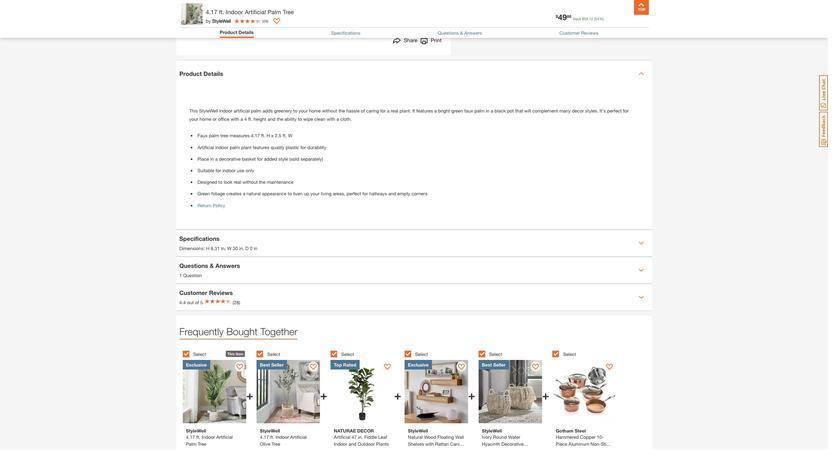 Task type: describe. For each thing, give the bounding box(es) containing it.
rated
[[343, 363, 356, 368]]

hassle
[[346, 108, 360, 114]]

detail
[[408, 449, 420, 451]]

artificial 47 in. fiddle leaf indoor and outdoor plants image
[[331, 361, 394, 424]]

outdoor
[[358, 442, 375, 448]]

quality
[[271, 145, 284, 150]]

1 vertical spatial indoor
[[215, 145, 228, 150]]

%)
[[599, 17, 604, 21]]

maintenance
[[267, 180, 293, 185]]

gotham steel hammered copper 10- piece aluminum non-stick cookware set with gla
[[556, 429, 611, 451]]

creates
[[226, 191, 242, 197]]

click to redirect to view my cart page image
[[632, 8, 640, 16]]

diy
[[576, 17, 585, 23]]

)
[[267, 19, 268, 23]]

and inside naturae decor artificial 47 in. fiddle leaf indoor and outdoor plants
[[349, 442, 356, 448]]

3 / 6 group
[[331, 347, 401, 451]]

for right suitable
[[216, 168, 221, 174]]

90
[[524, 27, 529, 32]]

hammered
[[556, 435, 579, 441]]

of left 5
[[195, 300, 199, 306]]

seller for stylewell ivory round water hyacinth decorative basket with handles (s
[[493, 363, 506, 368]]

a right place
[[215, 156, 218, 162]]

non-
[[591, 442, 601, 448]]

top button
[[634, 0, 649, 15]]

h inside specifications dimensions: h 8.31 in , w 30 in , d 0 in
[[206, 246, 209, 252]]

1 vertical spatial product
[[179, 70, 202, 77]]

palm left tree
[[209, 133, 219, 139]]

ft. right '2.5'
[[283, 133, 287, 139]]

1 vertical spatial without
[[243, 180, 258, 185]]

1 vertical spatial 4.17
[[251, 133, 260, 139]]

in right 0
[[254, 246, 257, 252]]

best for stylewell 4.17 ft. indoor artificial olive tree
[[260, 363, 270, 368]]

2 horizontal spatial and
[[388, 191, 396, 197]]

answers for questions & answers
[[464, 30, 482, 36]]

measures
[[230, 133, 250, 139]]

indoor inside naturae decor artificial 47 in. fiddle leaf indoor and outdoor plants
[[334, 442, 347, 448]]

wood
[[424, 435, 436, 441]]

tree inside stylewell 4.17 ft. indoor artificial olive tree
[[272, 442, 280, 448]]

+ for naturae decor artificial 47 in. fiddle leaf indoor and outdoor plants
[[394, 389, 401, 403]]

1 horizontal spatial product
[[220, 29, 237, 35]]

select for stylewell ivory round water hyacinth decorative basket with handles (s
[[489, 352, 502, 358]]

1 horizontal spatial your
[[299, 108, 308, 114]]

$ 49 88 save $ 59 . 12 ( 54 %)
[[556, 13, 604, 22]]

2 horizontal spatial your
[[311, 191, 320, 197]]

hallways
[[369, 191, 387, 197]]

seller for stylewell 4.17 ft. indoor artificial olive tree
[[271, 363, 284, 368]]

0 horizontal spatial indoor
[[226, 8, 243, 16]]

corners
[[412, 191, 427, 197]]

0 vertical spatial the
[[339, 108, 345, 114]]

ft. inside stylewell 4.17 ft. indoor artificial olive tree
[[270, 435, 274, 441]]

(28)
[[233, 300, 240, 306]]

steel
[[575, 429, 586, 434]]

6 / 6 group
[[553, 347, 623, 451]]

1 vertical spatial the
[[277, 116, 283, 122]]

0 horizontal spatial reviews
[[209, 290, 233, 297]]

added
[[264, 156, 277, 162]]

1
[[179, 273, 182, 279]]

this for this stylewell indoor artificial palm adds greenery to your home without the hassle of caring for a real plant. it features a bright green faux palm in a black pot that will complement many decor styles. it's perfect for your home or office with a 4 ft. height and the ability to wipe clean with a cloth.
[[189, 108, 198, 114]]

out
[[187, 300, 194, 306]]

a left cloth. at the top of page
[[337, 116, 339, 122]]

1 horizontal spatial tree
[[283, 8, 294, 16]]

for right caring
[[380, 108, 386, 114]]

2 horizontal spatial return
[[582, 27, 595, 32]]

cloth.
[[340, 116, 352, 122]]

this stylewell indoor artificial palm adds greenery to your home without the hassle of caring for a real plant. it features a bright green faux palm in a black pot that will complement many decor styles. it's perfect for your home or office with a 4 ft. height and the ability to wipe clean with a cloth.
[[189, 108, 629, 122]]

natural
[[247, 191, 261, 197]]

perfect inside the 'this stylewell indoor artificial palm adds greenery to your home without the hassle of caring for a real plant. it features a bright green faux palm in a black pot that will complement many decor styles. it's perfect for your home or office with a 4 ft. height and the ability to wipe clean with a cloth.'
[[607, 108, 622, 114]]

1 horizontal spatial details
[[239, 29, 254, 35]]

basket
[[242, 156, 256, 162]]

specifications for specifications dimensions: h 8.31 in , w 30 in , d 0 in
[[179, 235, 220, 243]]

services button
[[541, 8, 562, 24]]

decor
[[357, 429, 374, 434]]

display image inside 6 / 6 'group'
[[606, 365, 613, 371]]

0 vertical spatial product details
[[220, 29, 254, 35]]

complement
[[532, 108, 558, 114]]

rouge
[[239, 13, 255, 19]]

display image for seller
[[310, 365, 317, 371]]

will
[[524, 108, 531, 114]]

adds
[[262, 108, 273, 114]]

0 vertical spatial customer
[[560, 30, 580, 36]]

in.
[[358, 435, 363, 441]]

1 horizontal spatial customer reviews
[[560, 30, 598, 36]]

(sold
[[289, 156, 299, 162]]

faux
[[198, 133, 208, 139]]

caning
[[450, 442, 465, 448]]

frequently
[[179, 326, 224, 338]]

in inside the 'this stylewell indoor artificial palm adds greenery to your home without the hassle of caring for a real plant. it features a bright green faux palm in a black pot that will complement many decor styles. it's perfect for your home or office with a 4 ft. height and the ability to wipe clean with a cloth.'
[[486, 108, 490, 114]]

without inside the 'this stylewell indoor artificial palm adds greenery to your home without the hassle of caring for a real plant. it features a bright green faux palm in a black pot that will complement many decor styles. it's perfect for your home or office with a 4 ft. height and the ability to wipe clean with a cloth.'
[[322, 108, 337, 114]]

stylewell artificial trees 23985 77.5 image
[[184, 0, 213, 15]]

it's
[[600, 108, 606, 114]]

5
[[200, 300, 203, 306]]

wall
[[455, 435, 464, 441]]

0 horizontal spatial return
[[198, 203, 211, 208]]

feedback link image
[[819, 112, 828, 147]]

0 horizontal spatial customer reviews
[[179, 290, 233, 297]]

wipe
[[303, 116, 313, 122]]

with inside stylewell ivory round water hyacinth decorative basket with handles (s
[[498, 449, 506, 451]]

& for questions & answers
[[210, 263, 214, 270]]

palm left plant
[[230, 145, 240, 150]]

leaf
[[378, 435, 387, 441]]

select inside 1 / 6 "group"
[[193, 352, 206, 358]]

indoor inside stylewell 4.17 ft. indoor artificial olive tree
[[276, 435, 289, 441]]

plant.
[[400, 108, 411, 114]]

1 horizontal spatial reviews
[[581, 30, 598, 36]]

with inside stylewell natural wood floating wall shelves with rattan caning detail (set of 2)
[[425, 442, 434, 448]]

artificial
[[234, 108, 250, 114]]

best seller for stylewell 4.17 ft. indoor artificial olive tree
[[260, 363, 284, 368]]

stylewell 4.17 ft. indoor artificial olive tree
[[260, 429, 307, 448]]

green foliage creates a natural appearance to liven up your living areas, perfect for hallways and empty corners
[[198, 191, 427, 197]]

4.4
[[179, 300, 186, 306]]

70815 button
[[272, 13, 295, 19]]

0 vertical spatial home
[[309, 108, 321, 114]]

this item
[[227, 352, 243, 357]]

store
[[543, 18, 558, 25]]

1 vertical spatial your
[[189, 116, 198, 122]]

of inside stylewell natural wood floating wall shelves with rattan caning detail (set of 2)
[[430, 449, 434, 451]]

28
[[263, 19, 267, 23]]

icon image
[[461, 21, 471, 29]]

fiddle
[[364, 435, 377, 441]]

0 horizontal spatial $
[[556, 14, 558, 19]]

water
[[508, 435, 520, 441]]

palm up height
[[251, 108, 261, 114]]

0
[[250, 246, 253, 252]]

free
[[476, 18, 489, 25]]

naturae decor artificial 47 in. fiddle leaf indoor and outdoor plants
[[334, 429, 389, 448]]

pot
[[507, 108, 514, 114]]

select inside 6 / 6 'group'
[[563, 352, 576, 358]]

with inside gotham steel hammered copper 10- piece aluminum non-stick cookware set with gla
[[586, 449, 595, 451]]

and inside the 'this stylewell indoor artificial palm adds greenery to your home without the hassle of caring for a real plant. it features a bright green faux palm in a black pot that will complement many decor styles. it's perfect for your home or office with a 4 ft. height and the ability to wipe clean with a cloth.'
[[268, 116, 275, 122]]

return policy link
[[198, 203, 225, 208]]

suitable for indoor use only
[[198, 168, 254, 174]]

4 / 6 group
[[405, 347, 475, 451]]

piece
[[556, 442, 567, 448]]

4.4 out of 5
[[179, 300, 203, 306]]

days
[[530, 27, 541, 32]]

product image image
[[181, 3, 202, 25]]

70815
[[280, 13, 295, 19]]

round
[[493, 435, 507, 441]]

green
[[451, 108, 463, 114]]

or inside the 'this stylewell indoor artificial palm adds greenery to your home without the hassle of caring for a real plant. it features a bright green faux palm in a black pot that will complement many decor styles. it's perfect for your home or office with a 4 ft. height and the ability to wipe clean with a cloth.'
[[213, 116, 217, 122]]

with left 4
[[231, 116, 239, 122]]

0 horizontal spatial customer
[[179, 290, 207, 297]]

specifications for specifications
[[331, 30, 360, 36]]

stylewell for stylewell natural wood floating wall shelves with rattan caning detail (set of 2)
[[408, 429, 428, 434]]

display image inside 5 / 6 'group'
[[532, 365, 539, 371]]

1 horizontal spatial $
[[582, 17, 584, 21]]

bought
[[226, 326, 258, 338]]

0 vertical spatial 4.17
[[206, 8, 217, 16]]

2 / 6 group
[[257, 347, 327, 451]]

+ for stylewell 4.17 ft. indoor artificial olive tree
[[320, 389, 327, 403]]

1 vertical spatial home
[[200, 116, 211, 122]]

4
[[244, 116, 247, 122]]

cookware
[[556, 449, 577, 451]]

this
[[492, 27, 499, 32]]

item
[[236, 352, 243, 357]]

select for stylewell natural wood floating wall shelves with rattan caning detail (set of 2)
[[415, 352, 428, 358]]

2)
[[436, 449, 439, 451]]

0 horizontal spatial (
[[262, 19, 263, 23]]

questions for questions & answers 1 question
[[179, 263, 208, 270]]

a right caring
[[387, 108, 390, 114]]

1 vertical spatial policy
[[213, 203, 225, 208]]

+ for stylewell ivory round water hyacinth decorative basket with handles (s
[[542, 389, 549, 403]]

top
[[334, 363, 342, 368]]

ivory
[[482, 435, 492, 441]]

return policy
[[198, 203, 225, 208]]

many
[[559, 108, 571, 114]]

set
[[578, 449, 585, 451]]



Task type: locate. For each thing, give the bounding box(es) containing it.
2 best seller from the left
[[482, 363, 506, 368]]

, right 8.31
[[225, 246, 226, 252]]

0 vertical spatial and
[[268, 116, 275, 122]]

best seller
[[260, 363, 284, 368], [482, 363, 506, 368]]

1 horizontal spatial (
[[594, 17, 595, 21]]

5 select from the left
[[489, 352, 502, 358]]

foliage
[[211, 191, 225, 197]]

1 horizontal spatial or
[[560, 18, 566, 25]]

answers down the icon
[[464, 30, 482, 36]]

select inside 5 / 6 'group'
[[489, 352, 502, 358]]

display image inside 1 / 6 "group"
[[236, 365, 243, 371]]

1 , from the left
[[225, 246, 226, 252]]

gotham
[[556, 429, 573, 434]]

this left item
[[227, 352, 235, 357]]

2 vertical spatial 4.17
[[260, 435, 269, 441]]

&
[[491, 18, 495, 25], [460, 30, 463, 36], [210, 263, 214, 270]]

1 horizontal spatial exclusive
[[408, 363, 429, 368]]

select inside 2 / 6 group
[[267, 352, 280, 358]]

artificial indoor palm plant features quality plastic for durability
[[198, 145, 326, 150]]

2 horizontal spatial &
[[491, 18, 495, 25]]

and left empty
[[388, 191, 396, 197]]

9pm
[[250, 13, 262, 19]]

exclusive inside 4 / 6 group
[[408, 363, 429, 368]]

4.17 left n
[[206, 8, 217, 16]]

ft. inside the 'this stylewell indoor artificial palm adds greenery to your home without the hassle of caring for a real plant. it features a bright green faux palm in a black pot that will complement many decor styles. it's perfect for your home or office with a 4 ft. height and the ability to wipe clean with a cloth.'
[[248, 116, 252, 122]]

policy
[[597, 27, 609, 32], [213, 203, 225, 208]]

a left 4
[[241, 116, 243, 122]]

1 vertical spatial this
[[227, 352, 235, 357]]

0 horizontal spatial h
[[206, 246, 209, 252]]

1 vertical spatial caret image
[[639, 268, 644, 273]]

0 horizontal spatial exclusive
[[186, 363, 207, 368]]

with up "(set"
[[425, 442, 434, 448]]

, left the 'd'
[[243, 246, 244, 252]]

2 exclusive from the left
[[408, 363, 429, 368]]

( left )
[[262, 19, 263, 23]]

0 vertical spatial reviews
[[581, 30, 598, 36]]

questions up the question
[[179, 263, 208, 270]]

stylewell up olive
[[260, 429, 280, 434]]

read
[[569, 27, 580, 32]]

1 vertical spatial real
[[234, 180, 241, 185]]

2 best from the left
[[482, 363, 492, 368]]

1 horizontal spatial perfect
[[607, 108, 622, 114]]

office
[[218, 116, 229, 122]]

0 vertical spatial or
[[560, 18, 566, 25]]

2 horizontal spatial display image
[[458, 365, 465, 371]]

0 vertical spatial policy
[[597, 27, 609, 32]]

1 display image from the left
[[310, 365, 317, 371]]

display image
[[310, 365, 317, 371], [384, 365, 391, 371], [458, 365, 465, 371]]

4 select from the left
[[415, 352, 428, 358]]

with down non-
[[586, 449, 595, 451]]

stylewell inside the 'this stylewell indoor artificial palm adds greenery to your home without the hassle of caring for a real plant. it features a bright green faux palm in a black pot that will complement many decor styles. it's perfect for your home or office with a 4 ft. height and the ability to wipe clean with a cloth.'
[[199, 108, 218, 114]]

without up clean
[[322, 108, 337, 114]]

styles.
[[585, 108, 598, 114]]

h left x
[[267, 133, 270, 139]]

policy down %) at the right top of the page
[[597, 27, 609, 32]]

item
[[500, 27, 509, 32]]

perfect right 'areas,' on the top left of page
[[347, 191, 361, 197]]

0 horizontal spatial answers
[[215, 263, 240, 270]]

answers inside questions & answers 1 question
[[215, 263, 240, 270]]

& up "this"
[[491, 18, 495, 25]]

+ inside 4 / 6 group
[[468, 389, 475, 403]]

$ left 88
[[556, 14, 558, 19]]

palm right faux at the right top of page
[[474, 108, 485, 114]]

0 horizontal spatial best
[[260, 363, 270, 368]]

1 horizontal spatial customer
[[560, 30, 580, 36]]

or left 88
[[560, 18, 566, 25]]

w inside specifications dimensions: h 8.31 in , w 30 in , d 0 in
[[227, 246, 231, 252]]

real left plant.
[[391, 108, 398, 114]]

1 horizontal spatial best seller
[[482, 363, 506, 368]]

( inside $ 49 88 save $ 59 . 12 ( 54 %)
[[594, 17, 595, 21]]

1 vertical spatial perfect
[[347, 191, 361, 197]]

0 horizontal spatial ,
[[225, 246, 226, 252]]

details
[[239, 29, 254, 35], [203, 70, 223, 77]]

3 + from the left
[[394, 389, 401, 403]]

return down the green
[[198, 203, 211, 208]]

question
[[183, 273, 202, 279]]

4 + from the left
[[468, 389, 475, 403]]

read return policy link
[[569, 26, 609, 33]]

your up wipe
[[299, 108, 308, 114]]

select for stylewell 4.17 ft. indoor artificial olive tree
[[267, 352, 280, 358]]

features up place in a decorative basket for added style (sold separately)
[[253, 145, 269, 150]]

naturae
[[334, 429, 356, 434]]

perfect right it's
[[607, 108, 622, 114]]

1 horizontal spatial real
[[391, 108, 398, 114]]

6 select from the left
[[563, 352, 576, 358]]

caret image
[[639, 241, 644, 246], [639, 268, 644, 273], [639, 295, 644, 300]]

that
[[515, 108, 523, 114]]

2 , from the left
[[243, 246, 244, 252]]

exclusive for display image within the 4 / 6 group
[[408, 363, 429, 368]]

with down hyacinth
[[498, 449, 506, 451]]

only
[[246, 168, 254, 174]]

47
[[352, 435, 357, 441]]

suitable
[[198, 168, 214, 174]]

0 vertical spatial tree
[[283, 8, 294, 16]]

ft. up by stylewell
[[219, 8, 224, 16]]

of
[[542, 27, 546, 32], [361, 108, 365, 114], [195, 300, 199, 306], [430, 449, 434, 451]]

artificial inside stylewell 4.17 ft. indoor artificial olive tree
[[290, 435, 307, 441]]

59
[[584, 17, 588, 21]]

this inside the 'this stylewell indoor artificial palm adds greenery to your home without the hassle of caring for a real plant. it features a bright green faux palm in a black pot that will complement many decor styles. it's perfect for your home or office with a 4 ft. height and the ability to wipe clean with a cloth.'
[[189, 108, 198, 114]]

0 vertical spatial caret image
[[639, 241, 644, 246]]

stylewell inside stylewell ivory round water hyacinth decorative basket with handles (s
[[482, 429, 502, 434]]

49
[[558, 13, 567, 22]]

for left hallways
[[362, 191, 368, 197]]

display image
[[273, 18, 280, 25], [236, 365, 243, 371], [532, 365, 539, 371], [606, 365, 613, 371]]

0 vertical spatial product
[[220, 29, 237, 35]]

stylewell up faux
[[199, 108, 218, 114]]

home up clean
[[309, 108, 321, 114]]

customer reviews down online
[[560, 30, 598, 36]]

and down adds
[[268, 116, 275, 122]]

caret image
[[639, 71, 644, 76]]

customer up 4.4 out of 5
[[179, 290, 207, 297]]

+ inside 2 / 6 group
[[320, 389, 327, 403]]

policy down foliage
[[213, 203, 225, 208]]

services
[[541, 17, 561, 23]]

0 vertical spatial specifications
[[331, 30, 360, 36]]

0 horizontal spatial product
[[179, 70, 202, 77]]

best inside 2 / 6 group
[[260, 363, 270, 368]]

2 + from the left
[[320, 389, 327, 403]]

1 vertical spatial answers
[[215, 263, 240, 270]]

empty
[[397, 191, 410, 197]]

seller inside 5 / 6 'group'
[[493, 363, 506, 368]]

features inside the 'this stylewell indoor artificial palm adds greenery to your home without the hassle of caring for a real plant. it features a bright green faux palm in a black pot that will complement many decor styles. it's perfect for your home or office with a 4 ft. height and the ability to wipe clean with a cloth.'
[[416, 108, 433, 114]]

return down free
[[476, 27, 490, 32]]

to left liven
[[288, 191, 292, 197]]

the down greenery
[[277, 116, 283, 122]]

questions up print
[[438, 30, 459, 36]]

1 vertical spatial customer
[[179, 290, 207, 297]]

1 best seller from the left
[[260, 363, 284, 368]]

ft. right 4
[[248, 116, 252, 122]]

2 horizontal spatial indoor
[[334, 442, 347, 448]]

customer reviews
[[560, 30, 598, 36], [179, 290, 233, 297]]

best seller inside 5 / 6 'group'
[[482, 363, 506, 368]]

2 select from the left
[[267, 352, 280, 358]]

a left natural
[[243, 191, 245, 197]]

your up faux
[[189, 116, 198, 122]]

2 display image from the left
[[384, 365, 391, 371]]

in right place
[[210, 156, 214, 162]]

without down only
[[243, 180, 258, 185]]

tree
[[220, 133, 228, 139]]

0 horizontal spatial the
[[259, 180, 266, 185]]

together
[[260, 326, 298, 338]]

display image for rated
[[384, 365, 391, 371]]

real inside the 'this stylewell indoor artificial palm adds greenery to your home without the hassle of caring for a real plant. it features a bright green faux palm in a black pot that will complement many decor styles. it's perfect for your home or office with a 4 ft. height and the ability to wipe clean with a cloth.'
[[391, 108, 398, 114]]

designed to look real without the maintenance
[[198, 180, 293, 185]]

caring
[[366, 108, 379, 114]]

5 / 6 group
[[479, 347, 549, 451]]

bright
[[438, 108, 450, 114]]

natural wood floating wall shelves with rattan caning detail (set of 2) image
[[405, 361, 468, 424]]

stylewell for stylewell 4.17 ft. indoor artificial olive tree
[[260, 429, 280, 434]]

ivory round water hyacinth decorative basket with handles (set of 2) image
[[479, 361, 542, 424]]

share button
[[393, 36, 418, 46]]

3 display image from the left
[[458, 365, 465, 371]]

the up natural
[[259, 180, 266, 185]]

0 vertical spatial answers
[[464, 30, 482, 36]]

hammered copper 10-piece aluminum non-stick cookware set with glass lids image
[[553, 361, 616, 424]]

decorative
[[219, 156, 241, 162]]

display image inside 3 / 6 group
[[384, 365, 391, 371]]

& down the icon
[[460, 30, 463, 36]]

$ left .
[[582, 17, 584, 21]]

4.17 inside stylewell 4.17 ft. indoor artificial olive tree
[[260, 435, 269, 441]]

seller
[[271, 363, 284, 368], [493, 363, 506, 368]]

0 vertical spatial h
[[267, 133, 270, 139]]

home up faux
[[200, 116, 211, 122]]

without
[[322, 108, 337, 114], [243, 180, 258, 185]]

or left "office"
[[213, 116, 217, 122]]

for right it's
[[623, 108, 629, 114]]

stylewell inside stylewell natural wood floating wall shelves with rattan caning detail (set of 2)
[[408, 429, 428, 434]]

0 horizontal spatial best seller
[[260, 363, 284, 368]]

questions & answers
[[438, 30, 482, 36]]

rattan
[[435, 442, 449, 448]]

online
[[567, 18, 585, 25]]

0 vertical spatial details
[[239, 29, 254, 35]]

5 + from the left
[[542, 389, 549, 403]]

return
[[476, 27, 490, 32], [582, 27, 595, 32], [198, 203, 211, 208]]

designed
[[198, 180, 217, 185]]

best seller for stylewell ivory round water hyacinth decorative basket with handles (s
[[482, 363, 506, 368]]

questions for questions & answers
[[438, 30, 459, 36]]

+ for stylewell natural wood floating wall shelves with rattan caning detail (set of 2)
[[468, 389, 475, 403]]

this up faux
[[189, 108, 198, 114]]

2 seller from the left
[[493, 363, 506, 368]]

1 horizontal spatial seller
[[493, 363, 506, 368]]

0 vertical spatial this
[[189, 108, 198, 114]]

ft. up olive
[[270, 435, 274, 441]]

h left 8.31
[[206, 246, 209, 252]]

indoor down tree
[[215, 145, 228, 150]]

artificial inside naturae decor artificial 47 in. fiddle leaf indoor and outdoor plants
[[334, 435, 350, 441]]

0 horizontal spatial without
[[243, 180, 258, 185]]

indoor inside the 'this stylewell indoor artificial palm adds greenery to your home without the hassle of caring for a real plant. it features a bright green faux palm in a black pot that will complement many decor styles. it's perfect for your home or office with a 4 ft. height and the ability to wipe clean with a cloth.'
[[219, 108, 232, 114]]

natural
[[408, 435, 423, 441]]

1 vertical spatial indoor
[[276, 435, 289, 441]]

tree right olive
[[272, 442, 280, 448]]

and
[[268, 116, 275, 122], [388, 191, 396, 197], [349, 442, 356, 448]]

indoor left use
[[222, 168, 236, 174]]

stick
[[601, 442, 611, 448]]

real right look
[[234, 180, 241, 185]]

1 caret image from the top
[[639, 241, 644, 246]]

2 vertical spatial &
[[210, 263, 214, 270]]

w
[[288, 133, 292, 139], [227, 246, 231, 252]]

a left bright
[[434, 108, 437, 114]]

2 vertical spatial indoor
[[222, 168, 236, 174]]

best seller inside 2 / 6 group
[[260, 363, 284, 368]]

3 select from the left
[[341, 352, 354, 358]]

1 vertical spatial product details
[[179, 70, 223, 77]]

and down 47
[[349, 442, 356, 448]]

areas,
[[333, 191, 345, 197]]

1 vertical spatial reviews
[[209, 290, 233, 297]]

place
[[198, 156, 209, 162]]

or inside the free & easy returns in store or online return this item within 90 days of purchase. read return policy
[[560, 18, 566, 25]]

stylewell up ivory at the right bottom of page
[[482, 429, 502, 434]]

+ inside 1 / 6 "group"
[[246, 389, 253, 403]]

questions & answers button
[[438, 30, 482, 36], [438, 30, 482, 36]]

1 vertical spatial w
[[227, 246, 231, 252]]

1 vertical spatial or
[[213, 116, 217, 122]]

copper
[[580, 435, 596, 441]]

by stylewell
[[206, 18, 231, 24]]

1 + from the left
[[246, 389, 253, 403]]

specifications inside specifications dimensions: h 8.31 in , w 30 in , d 0 in
[[179, 235, 220, 243]]

faux palm tree measures 4.17 ft. h x 2.5 ft. w
[[198, 133, 292, 139]]

n baton rouge
[[218, 13, 255, 19]]

exclusive inside 1 / 6 "group"
[[186, 363, 207, 368]]

answers down 30 in the bottom left of the page
[[215, 263, 240, 270]]

customer down online
[[560, 30, 580, 36]]

look
[[224, 180, 233, 185]]

for right 'plastic'
[[300, 145, 306, 150]]

0 vertical spatial w
[[288, 133, 292, 139]]

decorative
[[501, 442, 524, 448]]

4.17 ft. indoor artificial olive tree image
[[257, 361, 320, 424]]

free & easy returns in store or online return this item within 90 days of purchase. read return policy
[[476, 18, 609, 32]]

a left black
[[491, 108, 493, 114]]

1 vertical spatial tree
[[272, 442, 280, 448]]

me
[[606, 17, 613, 23]]

1 horizontal spatial without
[[322, 108, 337, 114]]

stylewell up natural
[[408, 429, 428, 434]]

( 28 )
[[262, 19, 268, 23]]

in right 8.31
[[221, 246, 225, 252]]

up
[[304, 191, 309, 197]]

the home depot logo image
[[181, 5, 202, 26]]

this inside 1 / 6 "group"
[[227, 352, 235, 357]]

to up ability on the top left of page
[[293, 108, 297, 114]]

reviews up (28)
[[209, 290, 233, 297]]

ft.
[[219, 8, 224, 16], [248, 116, 252, 122], [261, 133, 265, 139], [283, 133, 287, 139], [270, 435, 274, 441]]

seller inside 2 / 6 group
[[271, 363, 284, 368]]

0 horizontal spatial &
[[210, 263, 214, 270]]

1 horizontal spatial display image
[[384, 365, 391, 371]]

d
[[245, 246, 249, 252]]

1 horizontal spatial questions
[[438, 30, 459, 36]]

to
[[293, 108, 297, 114], [298, 116, 302, 122], [218, 180, 222, 185], [288, 191, 292, 197]]

questions & answers 1 question
[[179, 263, 240, 279]]

& inside the free & easy returns in store or online return this item within 90 days of purchase. read return policy
[[491, 18, 495, 25]]

& down 8.31
[[210, 263, 214, 270]]

1 select from the left
[[193, 352, 206, 358]]

caret image for h
[[639, 241, 644, 246]]

0 horizontal spatial features
[[253, 145, 269, 150]]

stylewell inside stylewell 4.17 ft. indoor artificial olive tree
[[260, 429, 280, 434]]

3 caret image from the top
[[639, 295, 644, 300]]

tree
[[283, 8, 294, 16], [272, 442, 280, 448]]

x
[[271, 133, 274, 139]]

of inside the free & easy returns in store or online return this item within 90 days of purchase. read return policy
[[542, 27, 546, 32]]

1 seller from the left
[[271, 363, 284, 368]]

of right "days"
[[542, 27, 546, 32]]

best inside 5 / 6 'group'
[[482, 363, 492, 368]]

durability
[[307, 145, 326, 150]]

easy
[[496, 18, 510, 25]]

live chat image
[[819, 75, 828, 111]]

& for free & easy returns in store or online
[[491, 18, 495, 25]]

stylewell
[[212, 18, 231, 24], [199, 108, 218, 114], [260, 429, 280, 434], [408, 429, 428, 434], [482, 429, 502, 434]]

0 horizontal spatial display image
[[310, 365, 317, 371]]

black
[[495, 108, 506, 114]]

of left caring
[[361, 108, 365, 114]]

with right clean
[[327, 116, 335, 122]]

exclusive for display icon inside 1 / 6 "group"
[[186, 363, 207, 368]]

1 exclusive from the left
[[186, 363, 207, 368]]

save
[[573, 17, 581, 21]]

product details
[[220, 29, 254, 35], [179, 70, 223, 77]]

clean
[[314, 116, 325, 122]]

0 vertical spatial questions
[[438, 30, 459, 36]]

1 horizontal spatial features
[[416, 108, 433, 114]]

0 horizontal spatial seller
[[271, 363, 284, 368]]

select inside 4 / 6 group
[[415, 352, 428, 358]]

to left look
[[218, 180, 222, 185]]

0 horizontal spatial and
[[268, 116, 275, 122]]

customer reviews up 5
[[179, 290, 233, 297]]

0 horizontal spatial policy
[[213, 203, 225, 208]]

0 vertical spatial features
[[416, 108, 433, 114]]

0 horizontal spatial tree
[[272, 442, 280, 448]]

indoor up "office"
[[219, 108, 232, 114]]

indoor for stylewell
[[219, 108, 232, 114]]

4.17 up olive
[[260, 435, 269, 441]]

1 horizontal spatial return
[[476, 27, 490, 32]]

policy inside the free & easy returns in store or online return this item within 90 days of purchase. read return policy
[[597, 27, 609, 32]]

indoor for for
[[222, 168, 236, 174]]

0 vertical spatial perfect
[[607, 108, 622, 114]]

of left 2)
[[430, 449, 434, 451]]

perfect
[[607, 108, 622, 114], [347, 191, 361, 197]]

0 horizontal spatial real
[[234, 180, 241, 185]]

w left 30 in the bottom left of the page
[[227, 246, 231, 252]]

1 vertical spatial customer reviews
[[179, 290, 233, 297]]

caret image for answers
[[639, 268, 644, 273]]

1 horizontal spatial home
[[309, 108, 321, 114]]

4.17 up artificial indoor palm plant features quality plastic for durability at the left top of the page
[[251, 133, 260, 139]]

1 horizontal spatial &
[[460, 30, 463, 36]]

customer reviews button
[[560, 30, 598, 36], [560, 30, 598, 36]]

for left added
[[257, 156, 263, 162]]

0 horizontal spatial or
[[213, 116, 217, 122]]

w up 'plastic'
[[288, 133, 292, 139]]

1 vertical spatial specifications
[[179, 235, 220, 243]]

stylewell right "by"
[[212, 18, 231, 24]]

questions inside questions & answers 1 question
[[179, 263, 208, 270]]

select for naturae decor artificial 47 in. fiddle leaf indoor and outdoor plants
[[341, 352, 354, 358]]

1 best from the left
[[260, 363, 270, 368]]

aluminum
[[569, 442, 589, 448]]

reviews down .
[[581, 30, 598, 36]]

+ inside 3 / 6 group
[[394, 389, 401, 403]]

1 horizontal spatial the
[[277, 116, 283, 122]]

living
[[321, 191, 332, 197]]

ability
[[285, 116, 297, 122]]

54
[[595, 17, 599, 21]]

display image inside 4 / 6 group
[[458, 365, 465, 371]]

stylewell for stylewell ivory round water hyacinth decorative basket with handles (s
[[482, 429, 502, 434]]

ft. left x
[[261, 133, 265, 139]]

& inside questions & answers 1 question
[[210, 263, 214, 270]]

this for this item
[[227, 352, 235, 357]]

answers for questions & answers 1 question
[[215, 263, 240, 270]]

to left wipe
[[298, 116, 302, 122]]

2 vertical spatial the
[[259, 180, 266, 185]]

features right it at the top of the page
[[416, 108, 433, 114]]

2 caret image from the top
[[639, 268, 644, 273]]

1 / 6 group
[[183, 347, 253, 451]]

1 horizontal spatial ,
[[243, 246, 244, 252]]

of inside the 'this stylewell indoor artificial palm adds greenery to your home without the hassle of caring for a real plant. it features a bright green faux palm in a black pot that will complement many decor styles. it's perfect for your home or office with a 4 ft. height and the ability to wipe clean with a cloth.'
[[361, 108, 365, 114]]

return down .
[[582, 27, 595, 32]]

in left black
[[486, 108, 490, 114]]

1 horizontal spatial and
[[349, 442, 356, 448]]

appearance
[[262, 191, 287, 197]]

in right 30 in the bottom left of the page
[[239, 246, 243, 252]]

+ inside 5 / 6 'group'
[[542, 389, 549, 403]]

1 vertical spatial features
[[253, 145, 269, 150]]

best for stylewell ivory round water hyacinth decorative basket with handles (s
[[482, 363, 492, 368]]

2 vertical spatial indoor
[[334, 442, 347, 448]]

select inside 3 / 6 group
[[341, 352, 354, 358]]

1 horizontal spatial w
[[288, 133, 292, 139]]

green
[[198, 191, 210, 197]]

1 vertical spatial details
[[203, 70, 223, 77]]

1 horizontal spatial answers
[[464, 30, 482, 36]]



Task type: vqa. For each thing, say whether or not it's contained in the screenshot.
Top Rated
yes



